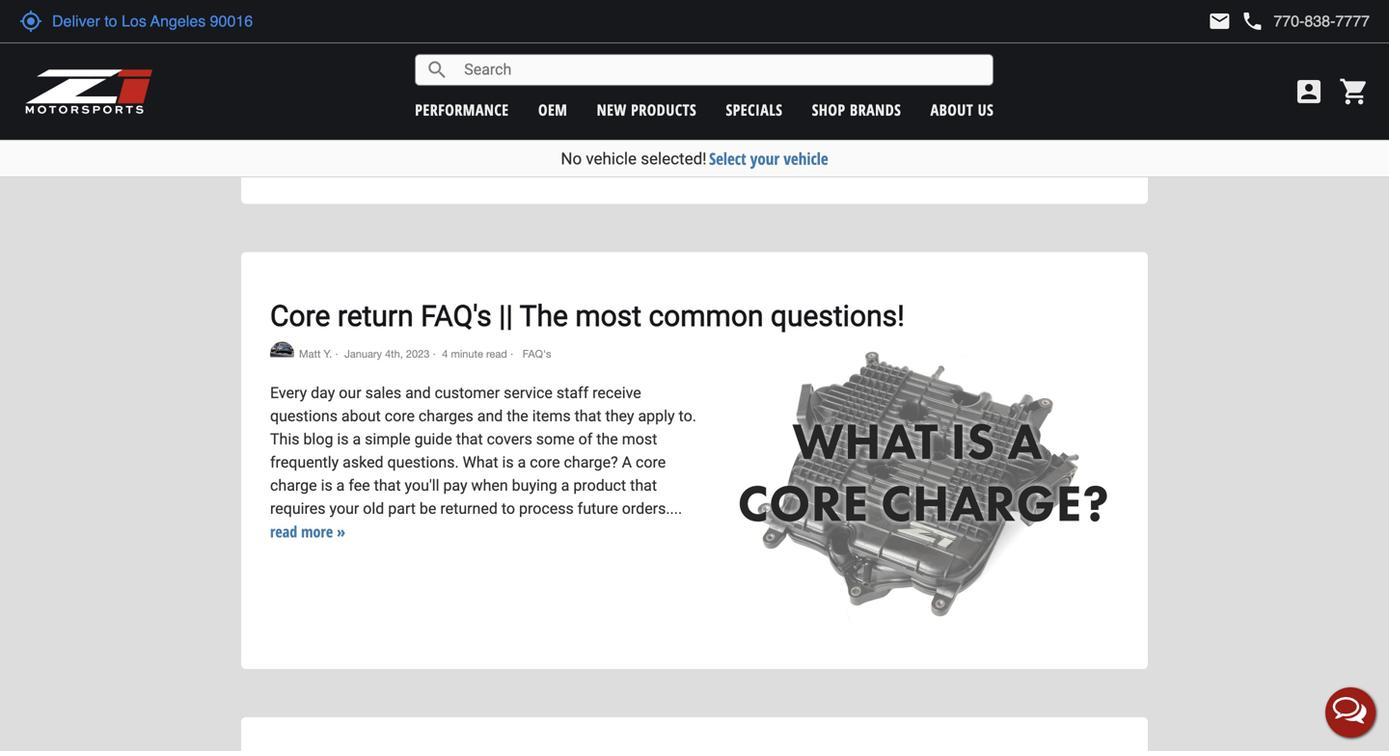 Task type: vqa. For each thing, say whether or not it's contained in the screenshot.
right YOUR
yes



Task type: describe. For each thing, give the bounding box(es) containing it.
a up process
[[561, 477, 569, 495]]

items
[[532, 407, 571, 425]]

receive
[[592, 384, 641, 402]]

the
[[520, 299, 568, 333]]

0 vertical spatial faq's
[[421, 299, 492, 333]]

covers
[[487, 430, 532, 449]]

frequently
[[270, 453, 339, 472]]

read more »
[[559, 52, 634, 73]]

account_box link
[[1289, 76, 1329, 107]]

||
[[499, 299, 513, 333]]

core
[[270, 299, 330, 333]]

2023
[[406, 348, 430, 360]]

1 horizontal spatial is
[[337, 430, 349, 449]]

questions
[[270, 407, 338, 425]]

part
[[388, 500, 416, 518]]

specials link
[[726, 99, 783, 120]]

mail phone
[[1208, 10, 1264, 33]]

search
[[426, 58, 449, 82]]

of
[[578, 430, 593, 449]]

core return faq's || the most common questions! image
[[720, 342, 1119, 627]]

a left fee
[[336, 477, 345, 495]]

read inside 'every day our sales and customer service staff receive questions about core charges and the items that they apply to. this blog is a simple guide that covers some of the most frequently asked questions. what is a core charge? a core charge is a fee that you'll pay when buying a product that requires your old part be returned to process future orders.... read more »'
[[270, 521, 297, 542]]

new
[[597, 99, 627, 120]]

new products
[[597, 99, 697, 120]]

about
[[930, 99, 973, 120]]

they
[[605, 407, 634, 425]]

no
[[561, 149, 582, 168]]

core return faq's || the most common questions!
[[270, 299, 905, 333]]

no vehicle selected! select your vehicle
[[561, 148, 828, 170]]

pay
[[443, 477, 467, 495]]

minute
[[451, 348, 483, 360]]

return
[[337, 299, 413, 333]]

performance
[[415, 99, 509, 120]]

old
[[363, 500, 384, 518]]

customer
[[435, 384, 500, 402]]

specials
[[726, 99, 783, 120]]

Search search field
[[449, 55, 993, 85]]

0 vertical spatial more
[[590, 52, 622, 73]]

shop
[[812, 99, 846, 120]]

4 minute read
[[442, 348, 507, 360]]

charge
[[270, 477, 317, 495]]

most inside 'every day our sales and customer service staff receive questions about core charges and the items that they apply to. this blog is a simple guide that covers some of the most frequently asked questions. what is a core charge? a core charge is a fee that you'll pay when buying a product that requires your old part be returned to process future orders.... read more »'
[[622, 430, 657, 449]]

orders....
[[622, 500, 682, 518]]

us
[[978, 99, 994, 120]]

oem link
[[538, 99, 568, 120]]

asked
[[343, 453, 383, 472]]

what
[[463, 453, 498, 472]]

future
[[577, 500, 618, 518]]

about
[[341, 407, 381, 425]]

y.
[[324, 348, 332, 360]]

4
[[442, 348, 448, 360]]

shopping_cart
[[1339, 76, 1370, 107]]

every
[[270, 384, 307, 402]]

0 horizontal spatial core
[[385, 407, 415, 425]]

0 vertical spatial most
[[575, 299, 641, 333]]

sales
[[365, 384, 401, 402]]

about us link
[[930, 99, 994, 120]]

shop brands
[[812, 99, 901, 120]]

service
[[504, 384, 553, 402]]

oem
[[538, 99, 568, 120]]

1 vertical spatial and
[[477, 407, 503, 425]]

1 horizontal spatial read more » link
[[559, 52, 634, 73]]

z1 motorsports logo image
[[24, 68, 154, 116]]

charge?
[[564, 453, 618, 472]]

performance link
[[415, 99, 509, 120]]

shop brands link
[[812, 99, 901, 120]]

january
[[344, 348, 382, 360]]

charges
[[419, 407, 473, 425]]

january 4th, 2023
[[344, 348, 430, 360]]

about us
[[930, 99, 994, 120]]

to
[[501, 500, 515, 518]]

brands
[[850, 99, 901, 120]]

blog
[[303, 430, 333, 449]]

4th,
[[385, 348, 403, 360]]

phone
[[1241, 10, 1264, 33]]

requires
[[270, 500, 326, 518]]

your inside 'every day our sales and customer service staff receive questions about core charges and the items that they apply to. this blog is a simple guide that covers some of the most frequently asked questions. what is a core charge? a core charge is a fee that you'll pay when buying a product that requires your old part be returned to process future orders.... read more »'
[[329, 500, 359, 518]]

racers through & through || z1 supporting new nissan z gt4 in sro pirelli gt4 america series image
[[720, 0, 1119, 162]]

buying
[[512, 477, 557, 495]]



Task type: locate. For each thing, give the bounding box(es) containing it.
common
[[649, 299, 764, 333]]

0 horizontal spatial and
[[405, 384, 431, 402]]

2 horizontal spatial is
[[502, 453, 514, 472]]

products
[[631, 99, 697, 120]]

read up oem link
[[559, 52, 586, 73]]

read more » link down requires
[[270, 521, 345, 542]]

simple
[[365, 430, 411, 449]]

1 horizontal spatial vehicle
[[784, 148, 828, 170]]

your down fee
[[329, 500, 359, 518]]

the right of on the bottom left of the page
[[596, 430, 618, 449]]

»
[[625, 52, 634, 73], [337, 521, 345, 542]]

phone link
[[1241, 10, 1370, 33]]

product
[[573, 477, 626, 495]]

core return faq's || the most common questions! link
[[270, 299, 905, 333]]

is
[[337, 430, 349, 449], [502, 453, 514, 472], [321, 477, 333, 495]]

that up what
[[456, 430, 483, 449]]

1 horizontal spatial and
[[477, 407, 503, 425]]

and
[[405, 384, 431, 402], [477, 407, 503, 425]]

my_location
[[19, 10, 42, 33]]

be
[[420, 500, 436, 518]]

more up 'new'
[[590, 52, 622, 73]]

read
[[559, 52, 586, 73], [486, 348, 507, 360], [270, 521, 297, 542]]

1 horizontal spatial your
[[750, 148, 780, 170]]

day
[[311, 384, 335, 402]]

more inside 'every day our sales and customer service staff receive questions about core charges and the items that they apply to. this blog is a simple guide that covers some of the most frequently asked questions. what is a core charge? a core charge is a fee that you'll pay when buying a product that requires your old part be returned to process future orders.... read more »'
[[301, 521, 333, 542]]

our
[[339, 384, 361, 402]]

more down requires
[[301, 521, 333, 542]]

core
[[385, 407, 415, 425], [530, 453, 560, 472], [636, 453, 666, 472]]

vehicle down shop
[[784, 148, 828, 170]]

returned
[[440, 500, 498, 518]]

1 vertical spatial read
[[486, 348, 507, 360]]

0 horizontal spatial read more » link
[[270, 521, 345, 542]]

every day our sales and customer service staff receive questions about core charges and the items that they apply to. this blog is a simple guide that covers some of the most frequently asked questions. what is a core charge? a core charge is a fee that you'll pay when buying a product that requires your old part be returned to process future orders.... read more »
[[270, 384, 696, 542]]

faq's down the
[[520, 348, 551, 360]]

process
[[519, 500, 574, 518]]

a down about
[[353, 430, 361, 449]]

the
[[507, 407, 528, 425], [596, 430, 618, 449]]

0 horizontal spatial more
[[301, 521, 333, 542]]

read down requires
[[270, 521, 297, 542]]

0 vertical spatial the
[[507, 407, 528, 425]]

faq's up minute
[[421, 299, 492, 333]]

a
[[353, 430, 361, 449], [518, 453, 526, 472], [336, 477, 345, 495], [561, 477, 569, 495]]

0 vertical spatial »
[[625, 52, 634, 73]]

and up covers at left
[[477, 407, 503, 425]]

fee
[[349, 477, 370, 495]]

2 vertical spatial read
[[270, 521, 297, 542]]

vehicle inside no vehicle selected! select your vehicle
[[586, 149, 637, 168]]

0 vertical spatial read
[[559, 52, 586, 73]]

shopping_cart link
[[1334, 76, 1370, 107]]

0 vertical spatial and
[[405, 384, 431, 402]]

0 horizontal spatial faq's
[[421, 299, 492, 333]]

most right the
[[575, 299, 641, 333]]

to.
[[679, 407, 696, 425]]

vehicle
[[784, 148, 828, 170], [586, 149, 637, 168]]

you'll
[[405, 477, 439, 495]]

select
[[709, 148, 746, 170]]

2 vertical spatial is
[[321, 477, 333, 495]]

that up old
[[374, 477, 401, 495]]

1 horizontal spatial »
[[625, 52, 634, 73]]

core up simple
[[385, 407, 415, 425]]

matt y. image
[[270, 342, 294, 357]]

most
[[575, 299, 641, 333], [622, 430, 657, 449]]

read more » link up 'new'
[[559, 52, 634, 73]]

staff
[[556, 384, 589, 402]]

2 horizontal spatial read
[[559, 52, 586, 73]]

1 horizontal spatial more
[[590, 52, 622, 73]]

1 vertical spatial read more » link
[[270, 521, 345, 542]]

1 vertical spatial the
[[596, 430, 618, 449]]

read right minute
[[486, 348, 507, 360]]

your right select
[[750, 148, 780, 170]]

0 horizontal spatial the
[[507, 407, 528, 425]]

is down frequently
[[321, 477, 333, 495]]

0 horizontal spatial read
[[270, 521, 297, 542]]

0 horizontal spatial vehicle
[[586, 149, 637, 168]]

0 horizontal spatial »
[[337, 521, 345, 542]]

» inside 'every day our sales and customer service staff receive questions about core charges and the items that they apply to. this blog is a simple guide that covers some of the most frequently asked questions. what is a core charge? a core charge is a fee that you'll pay when buying a product that requires your old part be returned to process future orders.... read more »'
[[337, 521, 345, 542]]

2 horizontal spatial core
[[636, 453, 666, 472]]

questions!
[[771, 299, 905, 333]]

1 horizontal spatial read
[[486, 348, 507, 360]]

is down covers at left
[[502, 453, 514, 472]]

a down covers at left
[[518, 453, 526, 472]]

1 vertical spatial more
[[301, 521, 333, 542]]

account_box
[[1294, 76, 1324, 107]]

1 vertical spatial faq's
[[520, 348, 551, 360]]

when
[[471, 477, 508, 495]]

mail link
[[1208, 10, 1231, 33]]

matt y.
[[299, 348, 332, 360]]

some
[[536, 430, 575, 449]]

1 vertical spatial your
[[329, 500, 359, 518]]

is right blog
[[337, 430, 349, 449]]

questions.
[[387, 453, 459, 472]]

the up covers at left
[[507, 407, 528, 425]]

this
[[270, 430, 300, 449]]

0 vertical spatial is
[[337, 430, 349, 449]]

and right sales
[[405, 384, 431, 402]]

1 horizontal spatial the
[[596, 430, 618, 449]]

most up a
[[622, 430, 657, 449]]

0 vertical spatial read more » link
[[559, 52, 634, 73]]

0 horizontal spatial is
[[321, 477, 333, 495]]

core right a
[[636, 453, 666, 472]]

select your vehicle link
[[709, 148, 828, 170]]

0 vertical spatial your
[[750, 148, 780, 170]]

apply
[[638, 407, 675, 425]]

mail
[[1208, 10, 1231, 33]]

vehicle right no
[[586, 149, 637, 168]]

1 vertical spatial is
[[502, 453, 514, 472]]

a
[[622, 453, 632, 472]]

selected!
[[641, 149, 707, 168]]

matt
[[299, 348, 321, 360]]

read more » link
[[559, 52, 634, 73], [270, 521, 345, 542]]

1 horizontal spatial core
[[530, 453, 560, 472]]

faq's
[[421, 299, 492, 333], [520, 348, 551, 360]]

guide
[[414, 430, 452, 449]]

1 horizontal spatial faq's
[[520, 348, 551, 360]]

1 vertical spatial »
[[337, 521, 345, 542]]

1 vertical spatial most
[[622, 430, 657, 449]]

core up buying at bottom left
[[530, 453, 560, 472]]

0 horizontal spatial your
[[329, 500, 359, 518]]

new products link
[[597, 99, 697, 120]]

that up orders....
[[630, 477, 657, 495]]

that up of on the bottom left of the page
[[574, 407, 601, 425]]



